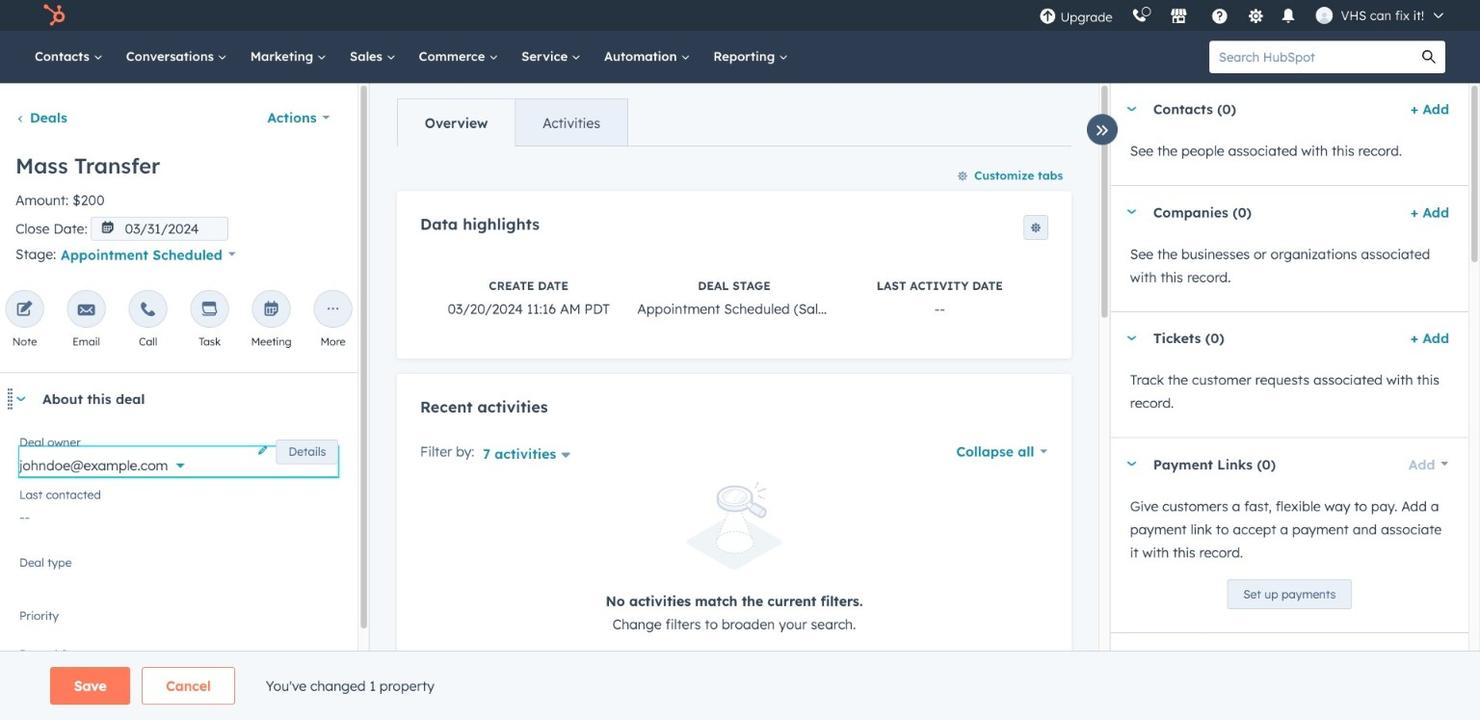 Task type: locate. For each thing, give the bounding box(es) containing it.
marketplaces image
[[1171, 9, 1188, 26]]

1 vertical spatial caret image
[[1127, 657, 1138, 662]]

1 caret image from the top
[[1127, 107, 1138, 111]]

more image
[[324, 302, 342, 319]]

meeting image
[[263, 302, 280, 319]]

menu
[[1030, 0, 1458, 31]]

0 vertical spatial caret image
[[1127, 107, 1138, 111]]

alert
[[420, 482, 1049, 636]]

caret image
[[1127, 107, 1138, 111], [1127, 657, 1138, 662]]

caret image
[[1127, 209, 1138, 214], [1127, 336, 1138, 340], [15, 397, 27, 401], [1127, 462, 1138, 466]]

navigation
[[397, 98, 628, 146]]

task image
[[201, 302, 218, 319]]



Task type: describe. For each thing, give the bounding box(es) containing it.
-- text field
[[19, 499, 339, 530]]

jacob simon image
[[1316, 7, 1334, 24]]

note image
[[16, 302, 33, 319]]

Search HubSpot search field
[[1210, 40, 1413, 73]]

MM/DD/YYYY text field
[[91, 217, 228, 241]]

call image
[[139, 302, 157, 319]]

2 caret image from the top
[[1127, 657, 1138, 662]]

email image
[[78, 302, 95, 319]]



Task type: vqa. For each thing, say whether or not it's contained in the screenshot.
THE MARIA JOHNSON (SAMPLE CONTACT) (EMAILMARIA@HUBSPOT.COM) BUTTON
no



